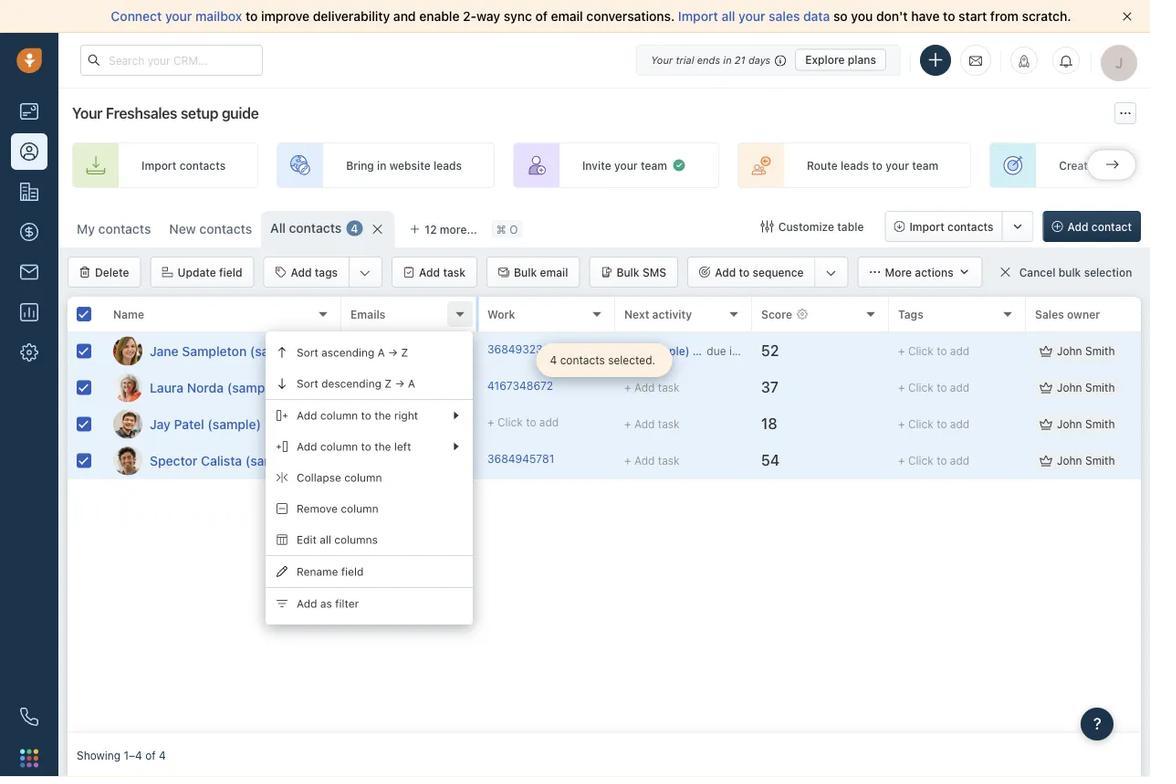 Task type: describe. For each thing, give the bounding box(es) containing it.
rename field menu item
[[266, 556, 473, 587]]

your trial ends in 21 days
[[651, 54, 771, 66]]

sort for sort ascending a → z
[[297, 346, 319, 359]]

18
[[762, 415, 778, 433]]

1 horizontal spatial import
[[679, 9, 719, 24]]

next
[[625, 308, 650, 321]]

bring in website leads link
[[277, 142, 495, 188]]

click for 52
[[909, 345, 934, 358]]

press space to deselect this row. row containing 37
[[342, 370, 1151, 406]]

selected.
[[608, 354, 656, 367]]

sync
[[504, 9, 532, 24]]

next activity
[[625, 308, 693, 321]]

john for 52
[[1058, 345, 1083, 358]]

j image
[[113, 410, 142, 439]]

import contacts group
[[885, 211, 1034, 242]]

o
[[510, 223, 518, 236]]

contacts inside import contacts button
[[948, 220, 994, 233]]

task inside button
[[443, 266, 466, 279]]

jane sampleton (sample)
[[150, 343, 304, 359]]

press space to deselect this row. row containing jane sampleton (sample)
[[68, 333, 342, 370]]

0 horizontal spatial 4
[[159, 749, 166, 762]]

tags
[[315, 266, 338, 279]]

(sample) for jane sampleton (sample)
[[250, 343, 304, 359]]

table
[[838, 220, 864, 233]]

invite
[[583, 159, 612, 172]]

1 vertical spatial of
[[145, 749, 156, 762]]

column for add column to the left
[[320, 440, 358, 453]]

column for add column to the right
[[320, 409, 358, 422]]

laura
[[150, 380, 184, 395]]

website
[[390, 159, 431, 172]]

ends
[[698, 54, 721, 66]]

spectorcalista@gmail.com 3684945781
[[351, 452, 555, 465]]

the for left
[[375, 440, 391, 453]]

more...
[[440, 223, 477, 236]]

new
[[169, 221, 196, 237]]

add for 18
[[951, 418, 970, 431]]

spector
[[150, 453, 198, 468]]

bring in website leads
[[346, 159, 462, 172]]

contact
[[1092, 220, 1133, 233]]

bring
[[346, 159, 374, 172]]

all
[[270, 221, 286, 236]]

1 horizontal spatial sales
[[1098, 159, 1125, 172]]

4 contacts selected.
[[550, 354, 656, 367]]

showing 1–4 of 4
[[77, 749, 166, 762]]

3684945781 link
[[488, 451, 555, 471]]

the for right
[[375, 409, 391, 422]]

and
[[394, 9, 416, 24]]

your inside the 'route leads to your team' link
[[886, 159, 910, 172]]

collapse
[[297, 471, 341, 484]]

4167348672 link
[[488, 378, 554, 397]]

jaypatelsample@gmail.com
[[351, 416, 491, 429]]

connect your mailbox link
[[111, 9, 246, 24]]

1 vertical spatial a
[[408, 377, 416, 390]]

jane
[[150, 343, 179, 359]]

update
[[178, 266, 216, 279]]

freshworks switcher image
[[20, 749, 38, 768]]

right
[[394, 409, 418, 422]]

click for 37
[[909, 381, 934, 394]]

click for 18
[[909, 418, 934, 431]]

create sales sequ link
[[990, 142, 1151, 188]]

add for add task
[[419, 266, 440, 279]]

bulk sms button
[[589, 257, 679, 288]]

bulk for bulk email
[[514, 266, 537, 279]]

add to sequence group
[[688, 257, 849, 288]]

connect your mailbox to improve deliverability and enable 2-way sync of email conversations. import all your sales data so you don't have to start from scratch.
[[111, 9, 1072, 24]]

add for 52
[[951, 345, 970, 358]]

angle down image
[[360, 264, 371, 282]]

collapse column menu item
[[266, 462, 473, 493]]

52
[[762, 342, 780, 359]]

container_wx8msf4aqz5i3rn1 image for 18
[[1040, 418, 1053, 431]]

janesampleton@gmail.com 3684932360
[[351, 343, 557, 356]]

import for the "import contacts" link
[[142, 159, 177, 172]]

sort ascending a → z
[[297, 346, 409, 359]]

1 horizontal spatial in
[[724, 54, 732, 66]]

0 horizontal spatial sales
[[769, 9, 800, 24]]

scratch.
[[1023, 9, 1072, 24]]

jaypatelsample@gmail.com link
[[351, 415, 491, 434]]

add for 54
[[951, 454, 970, 467]]

import for import contacts button
[[910, 220, 945, 233]]

your for your trial ends in 21 days
[[651, 54, 673, 66]]

name row
[[68, 297, 342, 333]]

more actions
[[886, 266, 954, 279]]

contacts right new
[[199, 221, 252, 237]]

remove column menu item
[[266, 493, 473, 524]]

add task button
[[392, 257, 478, 288]]

l image
[[113, 373, 142, 402]]

add for add column to the right
[[297, 409, 317, 422]]

plans
[[848, 53, 877, 66]]

owner
[[1068, 308, 1101, 321]]

contacts right all
[[289, 221, 342, 236]]

(sample) for laura norda (sample)
[[227, 380, 281, 395]]

your inside invite your team 'link'
[[615, 159, 638, 172]]

your left mailbox
[[165, 9, 192, 24]]

smith for 54
[[1086, 454, 1116, 467]]

3684945781
[[488, 452, 555, 465]]

1 vertical spatial 4
[[550, 354, 557, 367]]

close image
[[1123, 12, 1133, 21]]

deliverability
[[313, 9, 390, 24]]

route
[[807, 159, 838, 172]]

laura norda (sample)
[[150, 380, 281, 395]]

my
[[77, 221, 95, 237]]

so
[[834, 9, 848, 24]]

patel
[[174, 417, 204, 432]]

spector calista (sample)
[[150, 453, 299, 468]]

3684932360 link
[[488, 341, 557, 361]]

to inside button
[[739, 266, 750, 279]]

jay
[[150, 417, 171, 432]]

field for update field
[[219, 266, 242, 279]]

0 vertical spatial all
[[722, 9, 736, 24]]

remove column
[[297, 502, 379, 515]]

add to sequence
[[715, 266, 804, 279]]

add for add contact
[[1068, 220, 1089, 233]]

lauranordasample@gmail.com link
[[351, 378, 506, 397]]

press space to deselect this row. row containing 18
[[342, 406, 1151, 443]]

angle down image
[[826, 264, 837, 282]]

john smith for 18
[[1058, 418, 1116, 431]]

sales owner
[[1036, 308, 1101, 321]]

click for 54
[[909, 454, 934, 467]]

enable
[[419, 9, 460, 24]]

1 vertical spatial in
[[377, 159, 387, 172]]

task for 37
[[658, 381, 680, 394]]

press space to deselect this row. row containing spector calista (sample)
[[68, 443, 342, 480]]

column for collapse column
[[345, 471, 382, 484]]

sales
[[1036, 308, 1065, 321]]

your up days
[[739, 9, 766, 24]]

column for remove column
[[341, 502, 379, 515]]

+ click to add for 54
[[899, 454, 970, 467]]

add task
[[419, 266, 466, 279]]

jaypatelsample@gmail.com + click to add
[[351, 416, 559, 429]]

menu containing sort ascending a → z
[[266, 332, 473, 625]]

your freshsales setup guide
[[72, 105, 259, 122]]

contacts inside grid
[[560, 354, 605, 367]]

add for 37
[[951, 381, 970, 394]]

data
[[804, 9, 831, 24]]

john smith for 37
[[1058, 381, 1116, 394]]

edit all columns
[[297, 533, 378, 546]]

tags
[[899, 308, 924, 321]]

(sample) for jay patel (sample)
[[208, 417, 261, 432]]

email image
[[970, 53, 983, 68]]

conversations.
[[587, 9, 675, 24]]

ascending
[[322, 346, 375, 359]]

add tags
[[291, 266, 338, 279]]

invite your team link
[[513, 142, 720, 188]]

2-
[[463, 9, 477, 24]]

add tags button
[[264, 258, 349, 287]]

bulk sms
[[617, 266, 667, 279]]

edit all columns menu item
[[266, 524, 473, 555]]

+ click to add for 18
[[899, 418, 970, 431]]

+ add task for 18
[[625, 418, 680, 431]]

jane sampleton (sample) link
[[150, 342, 304, 360]]



Task type: vqa. For each thing, say whether or not it's contained in the screenshot.
Showing
yes



Task type: locate. For each thing, give the bounding box(es) containing it.
john smith for 52
[[1058, 345, 1116, 358]]

→ up right
[[395, 377, 405, 390]]

import contacts up actions
[[910, 220, 994, 233]]

4 smith from the top
[[1086, 454, 1116, 467]]

1 the from the top
[[375, 409, 391, 422]]

grid containing 52
[[68, 297, 1151, 733]]

3 + add task from the top
[[625, 454, 680, 467]]

import contacts for import contacts button
[[910, 220, 994, 233]]

john smith for 54
[[1058, 454, 1116, 467]]

all up 21
[[722, 9, 736, 24]]

2 + click to add from the top
[[899, 381, 970, 394]]

update field button
[[150, 257, 254, 288]]

field inside button
[[219, 266, 242, 279]]

press space to deselect this row. row up the 54
[[342, 406, 1151, 443]]

press space to deselect this row. row containing jay patel (sample)
[[68, 406, 342, 443]]

you
[[852, 9, 874, 24]]

1 vertical spatial import
[[142, 159, 177, 172]]

1 vertical spatial →
[[395, 377, 405, 390]]

contacts up actions
[[948, 220, 994, 233]]

1 horizontal spatial your
[[651, 54, 673, 66]]

bulk inside button
[[617, 266, 640, 279]]

2 horizontal spatial 4
[[550, 354, 557, 367]]

delete button
[[68, 257, 141, 288]]

import contacts link
[[72, 142, 259, 188]]

1 horizontal spatial field
[[341, 565, 364, 578]]

4 right 1–4
[[159, 749, 166, 762]]

0 vertical spatial →
[[388, 346, 398, 359]]

+ add task for 54
[[625, 454, 680, 467]]

1 vertical spatial field
[[341, 565, 364, 578]]

spector calista (sample) link
[[150, 452, 299, 470]]

0 vertical spatial import contacts
[[142, 159, 226, 172]]

all inside menu item
[[320, 533, 331, 546]]

add inside menu item
[[297, 597, 317, 610]]

0 horizontal spatial in
[[377, 159, 387, 172]]

add to sequence button
[[689, 258, 815, 287]]

1 horizontal spatial import contacts
[[910, 220, 994, 233]]

12 more... button
[[399, 216, 488, 242]]

3 john smith from the top
[[1058, 418, 1116, 431]]

j image
[[113, 337, 142, 366]]

sort descending z → a menu item
[[266, 368, 473, 399]]

0 vertical spatial sort
[[297, 346, 319, 359]]

import contacts for the "import contacts" link
[[142, 159, 226, 172]]

press space to deselect this row. row containing 52
[[342, 333, 1151, 370]]

1 + add task from the top
[[625, 381, 680, 394]]

4167348672
[[488, 379, 554, 392]]

Search your CRM... text field
[[80, 45, 263, 76]]

1 horizontal spatial all
[[722, 9, 736, 24]]

(sample) right the 'sampleton'
[[250, 343, 304, 359]]

of
[[536, 9, 548, 24], [145, 749, 156, 762]]

row group containing jane sampleton (sample)
[[68, 333, 342, 480]]

container_wx8msf4aqz5i3rn1 image inside "customize table" button
[[762, 220, 774, 233]]

add for add tags
[[291, 266, 312, 279]]

⌘ o
[[497, 223, 518, 236]]

4 + click to add from the top
[[899, 454, 970, 467]]

1 vertical spatial container_wx8msf4aqz5i3rn1 image
[[1040, 454, 1053, 467]]

your
[[165, 9, 192, 24], [739, 9, 766, 24], [615, 159, 638, 172], [886, 159, 910, 172]]

0 horizontal spatial your
[[72, 105, 102, 122]]

1 vertical spatial sales
[[1098, 159, 1125, 172]]

→ up sort descending z → a menu item
[[388, 346, 398, 359]]

0 vertical spatial email
[[551, 9, 583, 24]]

add contact
[[1068, 220, 1133, 233]]

field
[[219, 266, 242, 279], [341, 565, 364, 578]]

add for add to sequence
[[715, 266, 736, 279]]

2 vertical spatial import
[[910, 220, 945, 233]]

leads right website
[[434, 159, 462, 172]]

(sample) up collapse in the bottom of the page
[[246, 453, 299, 468]]

john for 18
[[1058, 418, 1083, 431]]

don't
[[877, 9, 908, 24]]

all
[[722, 9, 736, 24], [320, 533, 331, 546]]

4 right all contacts link
[[351, 222, 358, 235]]

0 horizontal spatial all
[[320, 533, 331, 546]]

import down the your freshsales setup guide
[[142, 159, 177, 172]]

grid
[[68, 297, 1151, 733]]

smith
[[1086, 345, 1116, 358], [1086, 381, 1116, 394], [1086, 418, 1116, 431], [1086, 454, 1116, 467]]

descending
[[322, 377, 382, 390]]

all contacts link
[[270, 219, 342, 237]]

a
[[378, 346, 385, 359], [408, 377, 416, 390]]

smith for 18
[[1086, 418, 1116, 431]]

0 vertical spatial z
[[401, 346, 409, 359]]

1 vertical spatial sort
[[297, 377, 319, 390]]

add for add column to the left
[[297, 440, 317, 453]]

columns
[[335, 533, 378, 546]]

container_wx8msf4aqz5i3rn1 image inside invite your team 'link'
[[672, 158, 687, 173]]

activity
[[653, 308, 693, 321]]

a right ascending in the top of the page
[[378, 346, 385, 359]]

update field
[[178, 266, 242, 279]]

0 horizontal spatial of
[[145, 749, 156, 762]]

(sample) down 'jane sampleton (sample)' link
[[227, 380, 281, 395]]

add column to the right
[[297, 409, 418, 422]]

create
[[1060, 159, 1095, 172]]

1 team from the left
[[641, 159, 668, 172]]

more actions button
[[858, 257, 983, 288]]

click
[[909, 345, 934, 358], [909, 381, 934, 394], [498, 416, 523, 429], [909, 418, 934, 431], [909, 454, 934, 467]]

0 vertical spatial container_wx8msf4aqz5i3rn1 image
[[1040, 418, 1053, 431]]

(sample) inside "link"
[[246, 453, 299, 468]]

calista
[[201, 453, 242, 468]]

add as filter
[[297, 597, 359, 610]]

column down descending
[[320, 409, 358, 422]]

0 horizontal spatial import
[[142, 159, 177, 172]]

2 bulk from the left
[[617, 266, 640, 279]]

1 horizontal spatial 4
[[351, 222, 358, 235]]

(sample) up spector calista (sample)
[[208, 417, 261, 432]]

name
[[113, 308, 144, 321]]

press space to deselect this row. row containing 54
[[342, 443, 1151, 480]]

name column header
[[104, 297, 342, 333]]

spectorcalista@gmail.com link
[[351, 451, 486, 471]]

all contacts 4
[[270, 221, 358, 236]]

guide
[[222, 105, 259, 122]]

john for 37
[[1058, 381, 1083, 394]]

2 vertical spatial 4
[[159, 749, 166, 762]]

1 vertical spatial email
[[540, 266, 568, 279]]

0 vertical spatial + add task
[[625, 381, 680, 394]]

0 horizontal spatial a
[[378, 346, 385, 359]]

create sales sequ
[[1060, 159, 1151, 172]]

have
[[912, 9, 940, 24]]

the left the "left"
[[375, 440, 391, 453]]

press space to deselect this row. row down norda
[[68, 406, 342, 443]]

task for 18
[[658, 418, 680, 431]]

0 vertical spatial field
[[219, 266, 242, 279]]

12
[[425, 223, 437, 236]]

z down sort ascending a → z menu item
[[385, 377, 392, 390]]

as
[[320, 597, 332, 610]]

s image
[[113, 446, 142, 475]]

add tags group
[[263, 257, 383, 288]]

+ click to add for 52
[[899, 345, 970, 358]]

customize
[[779, 220, 835, 233]]

2 john smith from the top
[[1058, 381, 1116, 394]]

1 horizontal spatial of
[[536, 9, 548, 24]]

+ add task for 37
[[625, 381, 680, 394]]

import contacts down setup
[[142, 159, 226, 172]]

1 vertical spatial the
[[375, 440, 391, 453]]

phone element
[[11, 699, 47, 735]]

1 horizontal spatial bulk
[[617, 266, 640, 279]]

your
[[651, 54, 673, 66], [72, 105, 102, 122]]

of right 1–4
[[145, 749, 156, 762]]

→ for z
[[388, 346, 398, 359]]

contacts right my on the left
[[98, 221, 151, 237]]

2 team from the left
[[913, 159, 939, 172]]

2 row group from the left
[[342, 333, 1151, 480]]

0 vertical spatial in
[[724, 54, 732, 66]]

bulk left sms
[[617, 266, 640, 279]]

field right update
[[219, 266, 242, 279]]

0 vertical spatial the
[[375, 409, 391, 422]]

3 + click to add from the top
[[899, 418, 970, 431]]

from
[[991, 9, 1019, 24]]

import inside import contacts button
[[910, 220, 945, 233]]

team right invite
[[641, 159, 668, 172]]

0 vertical spatial sales
[[769, 9, 800, 24]]

task for 54
[[658, 454, 680, 467]]

press space to deselect this row. row
[[68, 333, 342, 370], [342, 333, 1151, 370], [68, 370, 342, 406], [342, 370, 1151, 406], [68, 406, 342, 443], [342, 406, 1151, 443], [68, 443, 342, 480], [342, 443, 1151, 480]]

sort left descending
[[297, 377, 319, 390]]

4 inside all contacts 4
[[351, 222, 358, 235]]

1 container_wx8msf4aqz5i3rn1 image from the top
[[1040, 418, 1053, 431]]

sort for sort descending z → a
[[297, 377, 319, 390]]

1 vertical spatial z
[[385, 377, 392, 390]]

smith for 52
[[1086, 345, 1116, 358]]

your right route
[[886, 159, 910, 172]]

bulk down 'o'
[[514, 266, 537, 279]]

sort left ascending in the top of the page
[[297, 346, 319, 359]]

delete
[[95, 266, 129, 279]]

jay patel (sample) link
[[150, 415, 261, 433]]

email
[[551, 9, 583, 24], [540, 266, 568, 279]]

import inside the "import contacts" link
[[142, 159, 177, 172]]

sort descending z → a
[[297, 377, 416, 390]]

your right invite
[[615, 159, 638, 172]]

contacts down setup
[[180, 159, 226, 172]]

collapse column
[[297, 471, 382, 484]]

sales left data
[[769, 9, 800, 24]]

press space to deselect this row. row up jay patel (sample) at bottom left
[[68, 370, 342, 406]]

import up 'ends'
[[679, 9, 719, 24]]

phone image
[[20, 708, 38, 726]]

sort ascending a → z menu item
[[266, 337, 473, 368]]

0 horizontal spatial z
[[385, 377, 392, 390]]

1 horizontal spatial team
[[913, 159, 939, 172]]

work
[[488, 308, 516, 321]]

bulk email button
[[487, 257, 580, 288]]

→
[[388, 346, 398, 359], [395, 377, 405, 390]]

press space to deselect this row. row up "18"
[[342, 370, 1151, 406]]

1 john smith from the top
[[1058, 345, 1116, 358]]

2 sort from the top
[[297, 377, 319, 390]]

connect
[[111, 9, 162, 24]]

press space to deselect this row. row down jay patel (sample) link
[[68, 443, 342, 480]]

4 john smith from the top
[[1058, 454, 1116, 467]]

1 bulk from the left
[[514, 266, 537, 279]]

0 vertical spatial 4
[[351, 222, 358, 235]]

z up lauranordasample@gmail.com
[[401, 346, 409, 359]]

column up remove column menu item
[[345, 471, 382, 484]]

actions
[[916, 266, 954, 279]]

way
[[477, 9, 501, 24]]

container_wx8msf4aqz5i3rn1 image
[[1040, 418, 1053, 431], [1040, 454, 1053, 467]]

john for 54
[[1058, 454, 1083, 467]]

import up more actions popup button
[[910, 220, 945, 233]]

press space to deselect this row. row down "18"
[[342, 443, 1151, 480]]

press space to deselect this row. row containing laura norda (sample)
[[68, 370, 342, 406]]

1 + click to add from the top
[[899, 345, 970, 358]]

54
[[762, 452, 780, 469]]

bulk inside button
[[514, 266, 537, 279]]

add for add as filter
[[297, 597, 317, 610]]

2 john from the top
[[1058, 381, 1083, 394]]

sales left sequ
[[1098, 159, 1125, 172]]

0 vertical spatial your
[[651, 54, 673, 66]]

left
[[394, 440, 411, 453]]

0 horizontal spatial leads
[[434, 159, 462, 172]]

contacts left selected.
[[560, 354, 605, 367]]

2 vertical spatial + add task
[[625, 454, 680, 467]]

4 john from the top
[[1058, 454, 1083, 467]]

3 smith from the top
[[1086, 418, 1116, 431]]

z
[[401, 346, 409, 359], [385, 377, 392, 390]]

1 horizontal spatial leads
[[841, 159, 870, 172]]

import contacts button
[[885, 211, 1003, 242]]

field down the "columns"
[[341, 565, 364, 578]]

press space to deselect this row. row up norda
[[68, 333, 342, 370]]

column up the "columns"
[[341, 502, 379, 515]]

smith for 37
[[1086, 381, 1116, 394]]

1 horizontal spatial a
[[408, 377, 416, 390]]

1 sort from the top
[[297, 346, 319, 359]]

0 horizontal spatial import contacts
[[142, 159, 226, 172]]

2 horizontal spatial import
[[910, 220, 945, 233]]

cancel
[[1020, 266, 1056, 279]]

your left freshsales
[[72, 105, 102, 122]]

import contacts inside button
[[910, 220, 994, 233]]

1 vertical spatial your
[[72, 105, 102, 122]]

your left the trial
[[651, 54, 673, 66]]

→ for a
[[395, 377, 405, 390]]

0 vertical spatial a
[[378, 346, 385, 359]]

press space to deselect this row. row up 37 in the right of the page
[[342, 333, 1151, 370]]

container_wx8msf4aqz5i3rn1 image for 54
[[1040, 454, 1053, 467]]

37
[[762, 379, 779, 396]]

field for rename field
[[341, 565, 364, 578]]

0 vertical spatial import
[[679, 9, 719, 24]]

2 + add task from the top
[[625, 418, 680, 431]]

your for your freshsales setup guide
[[72, 105, 102, 122]]

+
[[899, 345, 906, 358], [899, 381, 906, 394], [625, 381, 632, 394], [488, 416, 495, 429], [899, 418, 906, 431], [625, 418, 632, 431], [899, 454, 906, 467], [625, 454, 632, 467]]

leads right route
[[841, 159, 870, 172]]

1 john from the top
[[1058, 345, 1083, 358]]

in left 21
[[724, 54, 732, 66]]

row group
[[68, 333, 342, 480], [342, 333, 1151, 480]]

add column to the left
[[297, 440, 411, 453]]

column up collapse column
[[320, 440, 358, 453]]

menu
[[266, 332, 473, 625]]

selection
[[1085, 266, 1133, 279]]

21
[[735, 54, 746, 66]]

row group containing 52
[[342, 333, 1151, 480]]

rename field
[[297, 565, 364, 578]]

improve
[[261, 9, 310, 24]]

email inside bulk email button
[[540, 266, 568, 279]]

1 vertical spatial + add task
[[625, 418, 680, 431]]

sort
[[297, 346, 319, 359], [297, 377, 319, 390]]

team up import contacts button
[[913, 159, 939, 172]]

in right the bring
[[377, 159, 387, 172]]

bulk for bulk sms
[[617, 266, 640, 279]]

2 container_wx8msf4aqz5i3rn1 image from the top
[[1040, 454, 1053, 467]]

0 horizontal spatial team
[[641, 159, 668, 172]]

(sample) for spector calista (sample)
[[246, 453, 299, 468]]

explore plans
[[806, 53, 877, 66]]

field inside menu item
[[341, 565, 364, 578]]

setup
[[181, 105, 218, 122]]

2 leads from the left
[[841, 159, 870, 172]]

add as filter menu item
[[266, 588, 473, 619]]

2 smith from the top
[[1086, 381, 1116, 394]]

in
[[724, 54, 732, 66], [377, 159, 387, 172]]

of right sync
[[536, 9, 548, 24]]

start
[[959, 9, 988, 24]]

0 horizontal spatial field
[[219, 266, 242, 279]]

the left right
[[375, 409, 391, 422]]

3 john from the top
[[1058, 418, 1083, 431]]

new contacts
[[169, 221, 252, 237]]

all right edit
[[320, 533, 331, 546]]

1 smith from the top
[[1086, 345, 1116, 358]]

jay patel (sample)
[[150, 417, 261, 432]]

1 vertical spatial import contacts
[[910, 220, 994, 233]]

to
[[246, 9, 258, 24], [944, 9, 956, 24], [872, 159, 883, 172], [739, 266, 750, 279], [937, 345, 948, 358], [937, 381, 948, 394], [361, 409, 372, 422], [526, 416, 537, 429], [937, 418, 948, 431], [361, 440, 372, 453], [937, 454, 948, 467]]

0 horizontal spatial bulk
[[514, 266, 537, 279]]

2 the from the top
[[375, 440, 391, 453]]

contacts inside the "import contacts" link
[[180, 159, 226, 172]]

freshsales
[[106, 105, 177, 122]]

team inside 'link'
[[641, 159, 668, 172]]

customize table button
[[750, 211, 876, 242]]

4 up 4167348672
[[550, 354, 557, 367]]

container_wx8msf4aqz5i3rn1 image
[[672, 158, 687, 173], [762, 220, 774, 233], [1000, 266, 1013, 279], [625, 345, 638, 358], [1040, 345, 1053, 358], [1040, 381, 1053, 394]]

add
[[1068, 220, 1089, 233], [291, 266, 312, 279], [419, 266, 440, 279], [715, 266, 736, 279], [635, 381, 655, 394], [297, 409, 317, 422], [635, 418, 655, 431], [297, 440, 317, 453], [635, 454, 655, 467], [297, 597, 317, 610]]

+ click to add for 37
[[899, 381, 970, 394]]

0 vertical spatial of
[[536, 9, 548, 24]]

1 vertical spatial all
[[320, 533, 331, 546]]

1 horizontal spatial z
[[401, 346, 409, 359]]

a up right
[[408, 377, 416, 390]]

1 leads from the left
[[434, 159, 462, 172]]

1 row group from the left
[[68, 333, 342, 480]]

task
[[443, 266, 466, 279], [658, 381, 680, 394], [658, 418, 680, 431], [658, 454, 680, 467]]

sequence
[[753, 266, 804, 279]]



